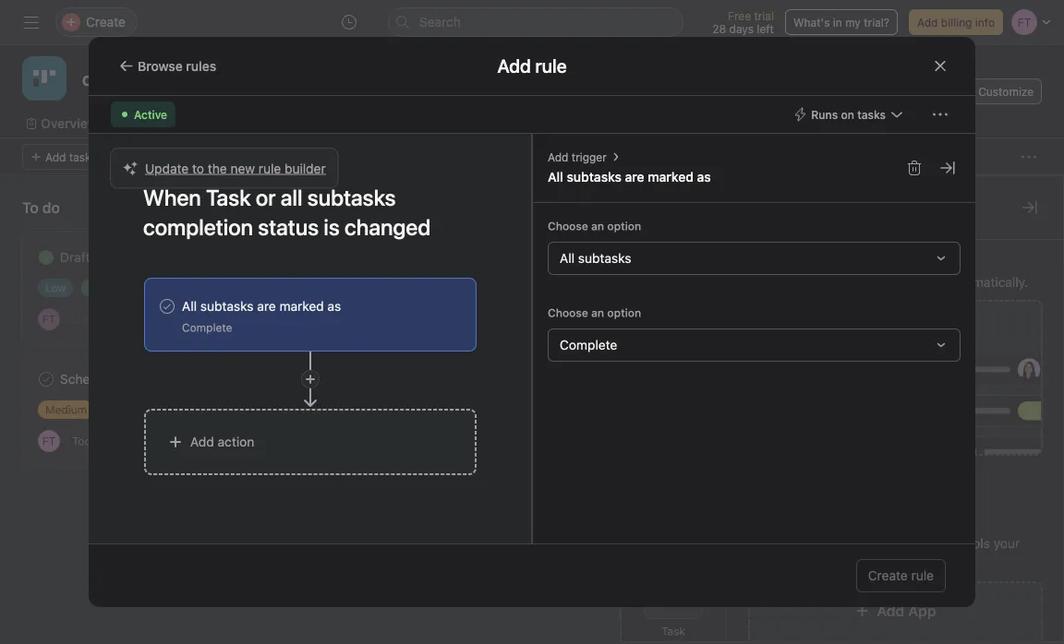 Task type: describe. For each thing, give the bounding box(es) containing it.
1 vertical spatial –
[[106, 435, 113, 448]]

search list box
[[388, 7, 684, 37]]

uses
[[782, 557, 809, 572]]

kickoff
[[119, 372, 159, 387]]

what's
[[793, 16, 830, 29]]

add app button
[[748, 582, 1043, 645]]

0 vertical spatial the
[[208, 161, 227, 176]]

update
[[145, 161, 189, 176]]

0 vertical spatial all
[[548, 169, 563, 185]]

runs
[[811, 108, 838, 121]]

add rule button
[[748, 300, 1048, 456]]

1 horizontal spatial all subtasks are marked as
[[548, 169, 711, 185]]

task
[[661, 625, 685, 638]]

share
[[901, 85, 931, 98]]

rule inside "button"
[[909, 321, 935, 339]]

search button
[[388, 7, 684, 37]]

overview
[[41, 116, 98, 131]]

2 horizontal spatial the
[[938, 536, 957, 551]]

1 vertical spatial all subtasks are marked as
[[182, 299, 341, 314]]

choose an option for all subtasks
[[548, 220, 641, 233]]

0 vertical spatial subtasks
[[567, 169, 622, 185]]

ft for schedule kickoff meeting
[[42, 435, 56, 448]]

add task image
[[793, 200, 807, 215]]

28
[[712, 22, 726, 35]]

add left a
[[748, 275, 772, 290]]

team
[[748, 557, 778, 572]]

completed checkbox for draft project brief
[[35, 247, 57, 269]]

on
[[88, 282, 103, 295]]

templates
[[648, 642, 699, 645]]

add left app
[[877, 603, 905, 620]]

browse rules
[[138, 58, 216, 73]]

integrated
[[781, 536, 843, 551]]

rule right a
[[786, 275, 809, 290]]

app
[[908, 603, 936, 620]]

a
[[775, 275, 782, 290]]

search
[[419, 14, 461, 30]]

brief
[[139, 250, 167, 265]]

to do
[[22, 199, 60, 217]]

add rule
[[497, 55, 567, 77]]

your inside the build integrated workflows with the tools your team uses the most.
[[994, 536, 1020, 551]]

2 fields
[[654, 263, 693, 276]]

ft for draft project brief
[[42, 313, 56, 326]]

track
[[107, 282, 133, 295]]

add inside "button"
[[878, 321, 905, 339]]

create rule
[[868, 569, 934, 584]]

complete button
[[548, 329, 961, 362]]

trial?
[[864, 16, 889, 29]]

em
[[850, 85, 866, 98]]

completed image
[[35, 369, 57, 391]]

1 horizontal spatial to
[[812, 275, 824, 290]]

Add a name for this rule text field
[[131, 176, 477, 248]]

trial
[[754, 9, 774, 22]]

in
[[833, 16, 842, 29]]

new
[[230, 161, 255, 176]]

add left action
[[190, 435, 214, 450]]

draft project brief
[[60, 250, 167, 265]]

25
[[138, 435, 152, 448]]

add billing info button
[[909, 9, 1003, 35]]

tools
[[961, 536, 990, 551]]

on track
[[88, 282, 133, 295]]

rules
[[659, 354, 688, 367]]

runs on tasks button
[[785, 102, 913, 127]]

add action
[[190, 435, 254, 450]]

free trial 28 days left
[[712, 9, 774, 35]]

files link
[[751, 114, 794, 134]]

0 vertical spatial add task
[[45, 151, 91, 163]]

section
[[925, 199, 976, 217]]

days
[[729, 22, 754, 35]]

builder
[[285, 161, 326, 176]]

project
[[94, 250, 136, 265]]

update to the new rule builder
[[145, 161, 326, 176]]

2 vertical spatial all
[[182, 299, 197, 314]]

done
[[913, 275, 943, 290]]

meeting
[[163, 372, 211, 387]]

add left trigger
[[548, 151, 569, 163]]

0 horizontal spatial your
[[851, 275, 877, 290]]

what's in my trial? button
[[785, 9, 898, 35]]

1 add task button from the top
[[22, 144, 99, 170]]

my
[[845, 16, 861, 29]]

browse rules button
[[111, 53, 225, 79]]

an for all subtasks
[[591, 220, 604, 233]]

tasks
[[857, 108, 886, 121]]

info
[[975, 16, 995, 29]]

add section
[[894, 199, 976, 217]]

0 horizontal spatial task
[[69, 151, 91, 163]]

0 vertical spatial to
[[192, 161, 204, 176]]

with
[[910, 536, 935, 551]]

files
[[766, 116, 794, 131]]

customize button
[[955, 79, 1042, 104]]

oct 20 – button
[[72, 313, 134, 326]]

add trigger
[[548, 151, 607, 163]]

create rule button
[[856, 560, 946, 593]]

customize inside dropdown button
[[978, 85, 1034, 98]]

add down the 'overview' 'link'
[[45, 151, 66, 163]]



Task type: vqa. For each thing, say whether or not it's contained in the screenshot.
Send feedback
no



Task type: locate. For each thing, give the bounding box(es) containing it.
1 horizontal spatial oct
[[116, 435, 135, 448]]

1 vertical spatial ft
[[42, 313, 56, 326]]

0 vertical spatial completed checkbox
[[35, 247, 57, 269]]

subtasks down trigger
[[567, 169, 622, 185]]

2 vertical spatial ft
[[42, 435, 56, 448]]

0 vertical spatial your
[[851, 275, 877, 290]]

choose an option down all subtasks
[[548, 307, 641, 320]]

your right the tools
[[994, 536, 1020, 551]]

subtasks down done at the right top
[[578, 251, 631, 266]]

the down "integrated"
[[813, 557, 832, 572]]

1 vertical spatial choose
[[548, 307, 588, 320]]

update to the new rule builder button
[[145, 161, 326, 176]]

free
[[728, 9, 751, 22]]

0 vertical spatial ft button
[[38, 309, 60, 331]]

1 vertical spatial the
[[938, 536, 957, 551]]

the left new at the top of the page
[[208, 161, 227, 176]]

list link
[[120, 114, 157, 134]]

choose an option for complete
[[548, 307, 641, 320]]

0 vertical spatial oct
[[72, 313, 91, 326]]

workflows
[[846, 536, 906, 551]]

1 vertical spatial ft button
[[38, 430, 60, 453]]

add task image
[[231, 200, 246, 215]]

2 completed checkbox from the top
[[35, 369, 57, 391]]

choose down all subtasks
[[548, 307, 588, 320]]

left
[[757, 22, 774, 35]]

1 vertical spatial to
[[812, 275, 824, 290]]

option for complete
[[607, 307, 641, 320]]

ft button down medium
[[38, 430, 60, 453]]

an down all subtasks
[[591, 307, 604, 320]]

are
[[625, 169, 644, 185], [257, 299, 276, 314]]

Completed checkbox
[[35, 247, 57, 269], [35, 369, 57, 391]]

build integrated workflows with the tools your team uses the most.
[[748, 536, 1020, 572]]

add left billing
[[917, 16, 938, 29]]

ft left em
[[833, 85, 846, 98]]

option down all subtasks
[[607, 307, 641, 320]]

1 vertical spatial add task button
[[22, 476, 281, 509]]

complete
[[182, 321, 232, 334], [560, 338, 617, 353]]

add task button down 25
[[22, 476, 281, 509]]

1 vertical spatial completed checkbox
[[35, 369, 57, 391]]

board image
[[33, 67, 55, 90]]

0 vertical spatial task
[[69, 151, 91, 163]]

option for all subtasks
[[607, 220, 641, 233]]

runs on tasks
[[811, 108, 886, 121]]

add task down overview
[[45, 151, 91, 163]]

oct 20 –
[[72, 313, 120, 326]]

today – oct 25
[[72, 435, 152, 448]]

active
[[134, 108, 167, 121]]

add trigger button
[[548, 149, 607, 165]]

completed image
[[35, 247, 57, 269]]

choose for all subtasks
[[548, 220, 588, 233]]

1 vertical spatial your
[[994, 536, 1020, 551]]

1 completed checkbox from the top
[[35, 247, 57, 269]]

trash item image
[[907, 161, 922, 176]]

customize up all subtasks popup button
[[748, 197, 837, 218]]

– right the 20
[[111, 313, 117, 326]]

all subtasks are marked as up done at the right top
[[548, 169, 711, 185]]

ft
[[833, 85, 846, 98], [42, 313, 56, 326], [42, 435, 56, 448]]

1 vertical spatial complete
[[560, 338, 617, 353]]

1 horizontal spatial task
[[160, 484, 186, 500]]

2 choose an option from the top
[[548, 307, 641, 320]]

action
[[218, 435, 254, 450]]

rule
[[258, 161, 281, 176], [786, 275, 809, 290], [909, 321, 935, 339], [911, 569, 934, 584]]

list
[[135, 116, 157, 131]]

1 vertical spatial choose an option
[[548, 307, 641, 320]]

choose for complete
[[548, 307, 588, 320]]

add billing info
[[917, 16, 995, 29]]

1 vertical spatial all
[[560, 251, 575, 266]]

marked
[[648, 169, 694, 185], [279, 299, 324, 314]]

0 vertical spatial are
[[625, 169, 644, 185]]

add task button down the 'overview' 'link'
[[22, 144, 99, 170]]

completed checkbox left "draft"
[[35, 247, 57, 269]]

rule inside button
[[911, 569, 934, 584]]

2 choose from the top
[[548, 307, 588, 320]]

forms
[[657, 535, 690, 548]]

low
[[45, 282, 66, 295]]

to left get
[[812, 275, 824, 290]]

subtasks up meeting at left
[[200, 299, 254, 314]]

add a rule to get your work done automatically.
[[748, 275, 1028, 290]]

add task down 25
[[132, 484, 186, 500]]

ft button down low
[[38, 309, 60, 331]]

as
[[697, 169, 711, 185], [327, 299, 341, 314]]

1 horizontal spatial as
[[697, 169, 711, 185]]

1 horizontal spatial add task
[[132, 484, 186, 500]]

task templates
[[648, 625, 699, 645]]

0 horizontal spatial oct
[[72, 313, 91, 326]]

1 vertical spatial marked
[[279, 299, 324, 314]]

1 horizontal spatial the
[[813, 557, 832, 572]]

– right today
[[106, 435, 113, 448]]

0 vertical spatial add task button
[[22, 144, 99, 170]]

1 vertical spatial an
[[591, 307, 604, 320]]

completed checkbox up medium
[[35, 369, 57, 391]]

create
[[868, 569, 908, 584]]

doing
[[303, 199, 343, 217]]

add app
[[877, 603, 936, 620]]

1 ft button from the top
[[38, 309, 60, 331]]

1 horizontal spatial marked
[[648, 169, 694, 185]]

ft down medium
[[42, 435, 56, 448]]

active button
[[111, 102, 176, 127]]

close side pane image
[[940, 161, 955, 176]]

2 an from the top
[[591, 307, 604, 320]]

all up meeting at left
[[182, 299, 197, 314]]

rule right new at the top of the page
[[258, 161, 281, 176]]

complete up meeting at left
[[182, 321, 232, 334]]

1 vertical spatial option
[[607, 307, 641, 320]]

complete inside dropdown button
[[560, 338, 617, 353]]

1 vertical spatial customize
[[748, 197, 837, 218]]

all
[[548, 169, 563, 185], [560, 251, 575, 266], [182, 299, 197, 314]]

rule down with
[[911, 569, 934, 584]]

1 vertical spatial oct
[[116, 435, 135, 448]]

ft button
[[38, 309, 60, 331], [38, 430, 60, 453]]

oct left the 20
[[72, 313, 91, 326]]

the
[[208, 161, 227, 176], [938, 536, 957, 551], [813, 557, 832, 572]]

fields
[[664, 263, 693, 276]]

work
[[880, 275, 909, 290]]

choose an option down done at the right top
[[548, 220, 641, 233]]

2
[[654, 263, 661, 276]]

None text field
[[78, 62, 325, 95]]

1 choose from the top
[[548, 220, 588, 233]]

your right get
[[851, 275, 877, 290]]

0 horizontal spatial are
[[257, 299, 276, 314]]

1 an from the top
[[591, 220, 604, 233]]

trigger
[[572, 151, 607, 163]]

0 vertical spatial an
[[591, 220, 604, 233]]

add down the trash item image
[[894, 199, 922, 217]]

add
[[917, 16, 938, 29], [45, 151, 66, 163], [548, 151, 569, 163], [894, 199, 922, 217], [748, 275, 772, 290], [878, 321, 905, 339], [190, 435, 214, 450], [132, 484, 156, 500], [877, 603, 905, 620]]

–
[[111, 313, 117, 326], [106, 435, 113, 448]]

completed checkbox for schedule kickoff meeting
[[35, 369, 57, 391]]

0 vertical spatial option
[[607, 220, 641, 233]]

ft button for draft project brief
[[38, 309, 60, 331]]

rule down done
[[909, 321, 935, 339]]

add inside button
[[894, 199, 922, 217]]

down arrow image
[[304, 352, 317, 407]]

to right 'update'
[[192, 161, 204, 176]]

0 horizontal spatial all subtasks are marked as
[[182, 299, 341, 314]]

get
[[828, 275, 847, 290]]

close this dialog image
[[933, 59, 948, 73]]

1 option from the top
[[607, 220, 641, 233]]

the right with
[[938, 536, 957, 551]]

option down done at the right top
[[607, 220, 641, 233]]

automatically.
[[946, 275, 1028, 290]]

build
[[748, 536, 778, 551]]

0 vertical spatial choose
[[548, 220, 588, 233]]

0 vertical spatial marked
[[648, 169, 694, 185]]

add rule
[[878, 321, 935, 339]]

subtasks inside all subtasks popup button
[[578, 251, 631, 266]]

0 vertical spatial as
[[697, 169, 711, 185]]

most.
[[836, 557, 869, 572]]

add down 25
[[132, 484, 156, 500]]

schedule kickoff meeting
[[60, 372, 211, 387]]

schedule
[[60, 372, 116, 387]]

0 vertical spatial ft
[[833, 85, 846, 98]]

subtasks
[[567, 169, 622, 185], [578, 251, 631, 266], [200, 299, 254, 314]]

done
[[584, 199, 620, 217]]

an down done at the right top
[[591, 220, 604, 233]]

0 horizontal spatial customize
[[748, 197, 837, 218]]

0 horizontal spatial add task
[[45, 151, 91, 163]]

all inside popup button
[[560, 251, 575, 266]]

complete down all subtasks
[[560, 338, 617, 353]]

your
[[851, 275, 877, 290], [994, 536, 1020, 551]]

choose
[[548, 220, 588, 233], [548, 307, 588, 320]]

0 horizontal spatial to
[[192, 161, 204, 176]]

all subtasks button
[[548, 242, 961, 275]]

1 horizontal spatial are
[[625, 169, 644, 185]]

0 vertical spatial choose an option
[[548, 220, 641, 233]]

on
[[841, 108, 854, 121]]

1 horizontal spatial your
[[994, 536, 1020, 551]]

oct left 25
[[116, 435, 135, 448]]

1 vertical spatial task
[[160, 484, 186, 500]]

0 horizontal spatial marked
[[279, 299, 324, 314]]

2 vertical spatial subtasks
[[200, 299, 254, 314]]

ft down low
[[42, 313, 56, 326]]

1 horizontal spatial customize
[[978, 85, 1034, 98]]

1 vertical spatial subtasks
[[578, 251, 631, 266]]

add down work
[[878, 321, 905, 339]]

add task button
[[22, 144, 99, 170], [22, 476, 281, 509]]

1 vertical spatial are
[[257, 299, 276, 314]]

2 vertical spatial the
[[813, 557, 832, 572]]

1 horizontal spatial complete
[[560, 338, 617, 353]]

customize down info
[[978, 85, 1034, 98]]

0 vertical spatial all subtasks are marked as
[[548, 169, 711, 185]]

ft button for schedule kickoff meeting
[[38, 430, 60, 453]]

today
[[72, 435, 103, 448]]

add another trigger image
[[305, 374, 316, 385]]

0 horizontal spatial the
[[208, 161, 227, 176]]

all down "add trigger"
[[548, 169, 563, 185]]

1 vertical spatial add task
[[132, 484, 186, 500]]

0 horizontal spatial as
[[327, 299, 341, 314]]

billing
[[941, 16, 972, 29]]

medium
[[45, 404, 87, 417]]

what's in my trial?
[[793, 16, 889, 29]]

customize
[[978, 85, 1034, 98], [748, 197, 837, 218]]

an for complete
[[591, 307, 604, 320]]

1 choose an option from the top
[[548, 220, 641, 233]]

2 add task button from the top
[[22, 476, 281, 509]]

0 vertical spatial customize
[[978, 85, 1034, 98]]

all subtasks are marked as up down arrow image
[[182, 299, 341, 314]]

overview link
[[26, 114, 98, 134]]

add section button
[[865, 191, 983, 224]]

2 ft button from the top
[[38, 430, 60, 453]]

all left 2
[[560, 251, 575, 266]]

choose down done at the right top
[[548, 220, 588, 233]]

close details image
[[1023, 200, 1037, 215]]

draft
[[60, 250, 90, 265]]

1 vertical spatial as
[[327, 299, 341, 314]]

all subtasks
[[560, 251, 631, 266]]

0 vertical spatial –
[[111, 313, 117, 326]]

0 vertical spatial complete
[[182, 321, 232, 334]]

0 horizontal spatial complete
[[182, 321, 232, 334]]

2 option from the top
[[607, 307, 641, 320]]



